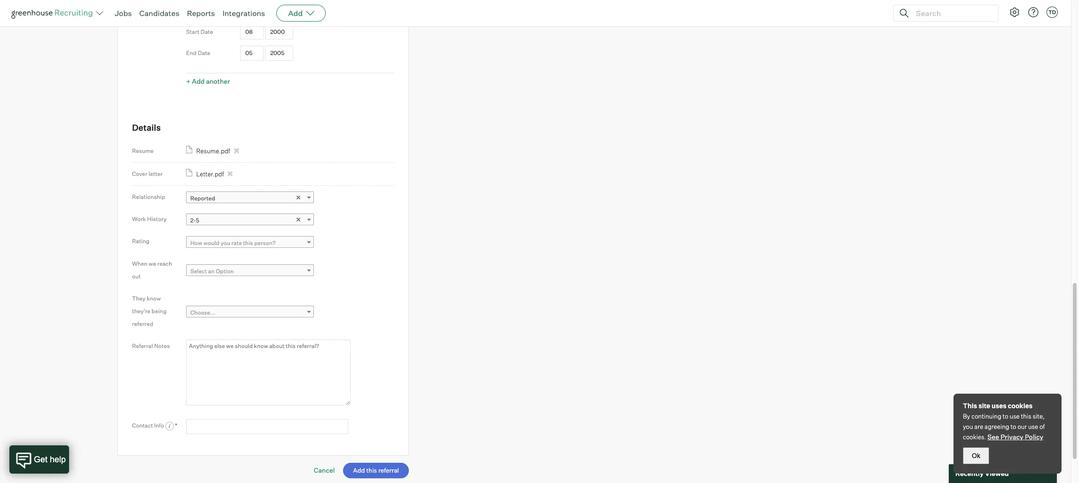 Task type: vqa. For each thing, say whether or not it's contained in the screenshot.


Task type: locate. For each thing, give the bounding box(es) containing it.
add right the +
[[192, 77, 205, 85]]

add up yyyy text field
[[288, 8, 303, 18]]

+
[[186, 77, 191, 85]]

greenhouse recruiting image
[[11, 8, 96, 19]]

you
[[221, 239, 230, 246], [964, 423, 974, 430]]

this
[[243, 239, 253, 246], [1022, 412, 1032, 420]]

1 vertical spatial mm text field
[[240, 46, 264, 61]]

start
[[186, 28, 200, 36]]

select
[[190, 268, 207, 275]]

contact info
[[132, 422, 165, 429]]

see
[[988, 433, 1000, 441]]

date right end
[[198, 50, 210, 57]]

MM text field
[[240, 24, 264, 40], [240, 46, 264, 61]]

resume.pdf
[[196, 147, 230, 155]]

mm text field for end date
[[240, 46, 264, 61]]

1 vertical spatial add
[[192, 77, 205, 85]]

select an option link
[[186, 264, 314, 278]]

YYYY text field
[[265, 46, 293, 61]]

1 horizontal spatial you
[[964, 423, 974, 430]]

cancel
[[314, 466, 335, 474]]

they
[[132, 295, 146, 302]]

to down 'uses'
[[1003, 412, 1009, 420]]

use
[[1010, 412, 1020, 420], [1029, 423, 1039, 430]]

to left our
[[1011, 423, 1017, 430]]

this for use
[[1022, 412, 1032, 420]]

know
[[147, 295, 161, 302]]

0 vertical spatial add
[[288, 8, 303, 18]]

this up our
[[1022, 412, 1032, 420]]

reports link
[[187, 8, 215, 18]]

how would you rate this person?
[[190, 239, 276, 246]]

you down by on the bottom right
[[964, 423, 974, 430]]

reach
[[157, 260, 172, 267]]

history
[[147, 216, 167, 223]]

mm text field for start date
[[240, 24, 264, 40]]

2-5 link
[[186, 214, 314, 227]]

our
[[1018, 423, 1028, 430]]

cancel link
[[314, 466, 335, 474]]

this site uses cookies
[[964, 402, 1033, 410]]

1 vertical spatial to
[[1011, 423, 1017, 430]]

of
[[1040, 423, 1046, 430]]

td button
[[1047, 7, 1059, 18]]

mm text field left yyyy text box
[[240, 46, 264, 61]]

add inside popup button
[[288, 8, 303, 18]]

by continuing to use this site, you are agreeing to our use of cookies.
[[964, 412, 1046, 441]]

2 mm text field from the top
[[240, 46, 264, 61]]

to
[[1003, 412, 1009, 420], [1011, 423, 1017, 430]]

1 horizontal spatial this
[[1022, 412, 1032, 420]]

this for rate
[[243, 239, 253, 246]]

1 vertical spatial this
[[1022, 412, 1032, 420]]

discipline
[[186, 7, 212, 14]]

0 horizontal spatial use
[[1010, 412, 1020, 420]]

site
[[979, 402, 991, 410]]

end date
[[186, 50, 210, 57]]

jobs link
[[115, 8, 132, 18]]

1 mm text field from the top
[[240, 24, 264, 40]]

0 vertical spatial to
[[1003, 412, 1009, 420]]

you left rate
[[221, 239, 230, 246]]

how
[[190, 239, 202, 246]]

0 vertical spatial date
[[201, 28, 213, 36]]

1 vertical spatial you
[[964, 423, 974, 430]]

use left of
[[1029, 423, 1039, 430]]

td
[[1049, 9, 1057, 16]]

we
[[149, 260, 156, 267]]

relationship
[[132, 193, 165, 200]]

1 vertical spatial use
[[1029, 423, 1039, 430]]

they know they're being referred
[[132, 295, 167, 327]]

None text field
[[186, 419, 349, 434]]

continuing
[[972, 412, 1002, 420]]

0 horizontal spatial you
[[221, 239, 230, 246]]

you inside by continuing to use this site, you are agreeing to our use of cookies.
[[964, 423, 974, 430]]

0 horizontal spatial add
[[192, 77, 205, 85]]

contact
[[132, 422, 153, 429]]

date
[[201, 28, 213, 36], [198, 50, 210, 57]]

0 vertical spatial this
[[243, 239, 253, 246]]

None submit
[[344, 463, 409, 478]]

cover letter
[[132, 170, 163, 177]]

being
[[152, 307, 167, 315]]

use down cookies on the bottom of page
[[1010, 412, 1020, 420]]

Referral Notes text field
[[186, 339, 351, 405]]

see privacy policy link
[[988, 433, 1044, 441]]

when
[[132, 260, 148, 267]]

select an option
[[190, 268, 234, 275]]

1 vertical spatial date
[[198, 50, 210, 57]]

referral
[[132, 342, 153, 349]]

0 vertical spatial you
[[221, 239, 230, 246]]

*
[[175, 422, 177, 429]]

0 vertical spatial mm text field
[[240, 24, 264, 40]]

this inside by continuing to use this site, you are agreeing to our use of cookies.
[[1022, 412, 1032, 420]]

configure image
[[1010, 7, 1021, 18]]

0 vertical spatial use
[[1010, 412, 1020, 420]]

reported
[[190, 195, 215, 202]]

policy
[[1026, 433, 1044, 441]]

this right rate
[[243, 239, 253, 246]]

person?
[[254, 239, 276, 246]]

how would you rate this person? link
[[186, 236, 314, 250]]

engineering link
[[240, 4, 368, 18]]

0 horizontal spatial to
[[1003, 412, 1009, 420]]

date right start
[[201, 28, 213, 36]]

integrations
[[223, 8, 265, 18]]

cookies.
[[964, 433, 987, 441]]

0 horizontal spatial this
[[243, 239, 253, 246]]

1 horizontal spatial add
[[288, 8, 303, 18]]

mm text field down integrations link
[[240, 24, 264, 40]]



Task type: describe. For each thing, give the bounding box(es) containing it.
out
[[132, 273, 141, 280]]

ok button
[[964, 447, 990, 464]]

details
[[132, 123, 161, 133]]

resume
[[132, 147, 154, 154]]

letter.pdf
[[196, 170, 224, 178]]

td button
[[1046, 5, 1061, 20]]

choose...
[[190, 309, 216, 316]]

education element
[[186, 0, 395, 88]]

Search text field
[[914, 6, 990, 20]]

are
[[975, 423, 984, 430]]

candidates
[[139, 8, 179, 18]]

an
[[208, 268, 215, 275]]

privacy
[[1001, 433, 1024, 441]]

agreeing
[[985, 423, 1010, 430]]

work history
[[132, 216, 167, 223]]

YYYY text field
[[265, 24, 293, 40]]

add button
[[277, 5, 326, 22]]

viewed
[[986, 469, 1010, 477]]

when we reach out
[[132, 260, 172, 280]]

letter
[[149, 170, 163, 177]]

5
[[196, 217, 199, 224]]

referral notes
[[132, 342, 170, 349]]

uses
[[992, 402, 1007, 410]]

1 horizontal spatial to
[[1011, 423, 1017, 430]]

they're
[[132, 307, 150, 315]]

rate
[[232, 239, 242, 246]]

add inside education element
[[192, 77, 205, 85]]

end
[[186, 50, 197, 57]]

work
[[132, 216, 146, 223]]

see privacy policy
[[988, 433, 1044, 441]]

option
[[216, 268, 234, 275]]

referred
[[132, 320, 153, 327]]

candidates link
[[139, 8, 179, 18]]

start date
[[186, 28, 213, 36]]

reports
[[187, 8, 215, 18]]

another
[[206, 77, 230, 85]]

reported link
[[186, 192, 314, 205]]

date for start date
[[201, 28, 213, 36]]

would
[[204, 239, 220, 246]]

integrations link
[[223, 8, 265, 18]]

choose... link
[[186, 306, 314, 319]]

ok
[[973, 452, 981, 460]]

+ add another
[[186, 77, 230, 85]]

rating
[[132, 238, 150, 245]]

notes
[[154, 342, 170, 349]]

2-
[[190, 217, 196, 224]]

jobs
[[115, 8, 132, 18]]

site,
[[1034, 412, 1045, 420]]

cookies
[[1009, 402, 1033, 410]]

cover
[[132, 170, 147, 177]]

info
[[154, 422, 164, 429]]

by
[[964, 412, 971, 420]]

recently viewed
[[956, 469, 1010, 477]]

this
[[964, 402, 978, 410]]

engineering
[[245, 8, 277, 15]]

+ add another link
[[186, 77, 230, 85]]

recently
[[956, 469, 984, 477]]

date for end date
[[198, 50, 210, 57]]

1 horizontal spatial use
[[1029, 423, 1039, 430]]

2-5
[[190, 217, 199, 224]]



